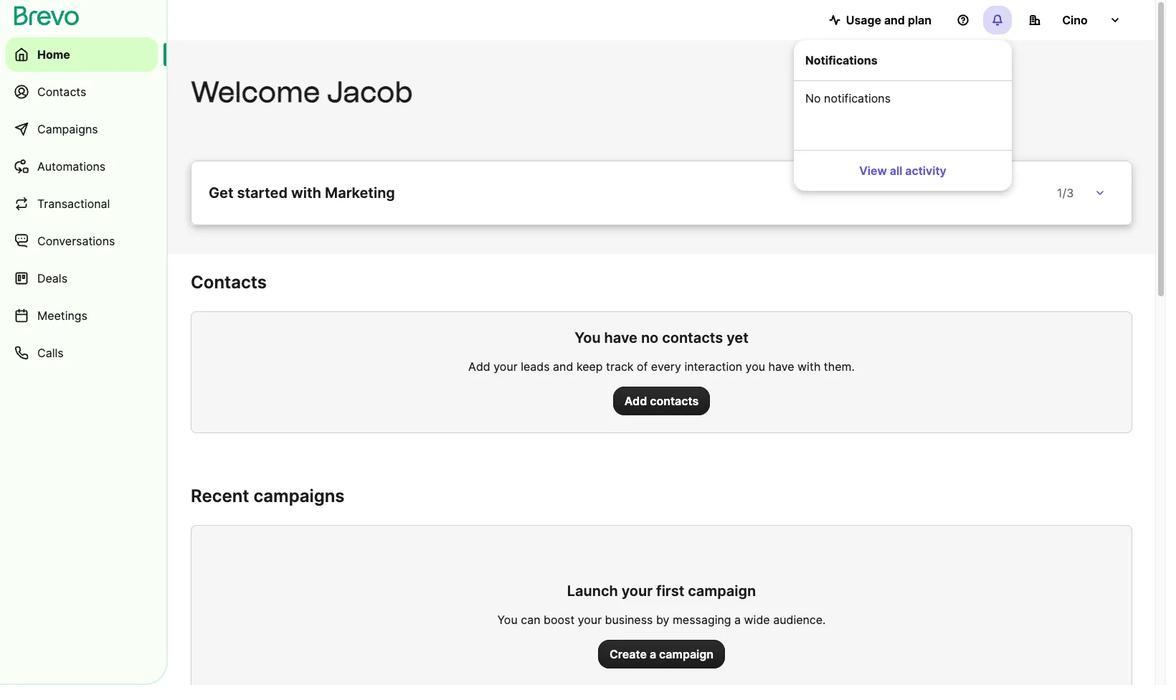 Task type: vqa. For each thing, say whether or not it's contained in the screenshot.
add for Add your leads and keep track of every interaction you have with them.
yes



Task type: locate. For each thing, give the bounding box(es) containing it.
add inside "add contacts" button
[[625, 394, 647, 408]]

usage and plan
[[846, 13, 932, 27]]

a right create in the right of the page
[[650, 647, 657, 662]]

1 horizontal spatial your
[[578, 613, 602, 627]]

transactional
[[37, 197, 110, 211]]

0 horizontal spatial a
[[650, 647, 657, 662]]

1 horizontal spatial have
[[769, 359, 795, 374]]

conversations link
[[6, 224, 158, 258]]

0 vertical spatial with
[[291, 184, 321, 202]]

usage
[[846, 13, 882, 27]]

1 horizontal spatial you
[[575, 329, 601, 347]]

messaging
[[673, 613, 732, 627]]

/
[[1063, 186, 1067, 200]]

create
[[610, 647, 647, 662]]

them.
[[824, 359, 855, 374]]

contacts
[[662, 329, 723, 347], [650, 394, 699, 408]]

have up track
[[605, 329, 638, 347]]

0 horizontal spatial add
[[469, 359, 491, 374]]

and inside "button"
[[885, 13, 905, 27]]

your down "launch"
[[578, 613, 602, 627]]

marketing
[[325, 184, 395, 202]]

1 vertical spatial with
[[798, 359, 821, 374]]

1 vertical spatial campaign
[[659, 647, 714, 662]]

and
[[885, 13, 905, 27], [553, 359, 574, 374]]

you
[[746, 359, 766, 374]]

0 vertical spatial you
[[575, 329, 601, 347]]

campaign down the messaging
[[659, 647, 714, 662]]

audience.
[[774, 613, 826, 627]]

2 vertical spatial your
[[578, 613, 602, 627]]

1 horizontal spatial and
[[885, 13, 905, 27]]

1 vertical spatial contacts
[[191, 272, 267, 293]]

campaign
[[688, 583, 756, 600], [659, 647, 714, 662]]

view
[[860, 164, 887, 178]]

1 horizontal spatial add
[[625, 394, 647, 408]]

contacts down every at the bottom right of page
[[650, 394, 699, 408]]

have right you
[[769, 359, 795, 374]]

2 horizontal spatial your
[[622, 583, 653, 600]]

cino
[[1063, 13, 1088, 27]]

1 vertical spatial your
[[622, 583, 653, 600]]

no
[[641, 329, 659, 347]]

have
[[605, 329, 638, 347], [769, 359, 795, 374]]

1 vertical spatial you
[[498, 613, 518, 627]]

your for leads
[[494, 359, 518, 374]]

0 vertical spatial campaign
[[688, 583, 756, 600]]

0 vertical spatial contacts
[[37, 85, 86, 99]]

with right started
[[291, 184, 321, 202]]

0 vertical spatial have
[[605, 329, 638, 347]]

home link
[[6, 37, 158, 72]]

leads
[[521, 359, 550, 374]]

calls
[[37, 346, 64, 360]]

deals
[[37, 271, 67, 286]]

1 horizontal spatial a
[[735, 613, 741, 627]]

no
[[806, 91, 821, 105]]

0 horizontal spatial you
[[498, 613, 518, 627]]

meetings link
[[6, 298, 158, 333]]

add for add contacts
[[625, 394, 647, 408]]

you
[[575, 329, 601, 347], [498, 613, 518, 627]]

a
[[735, 613, 741, 627], [650, 647, 657, 662]]

view all activity link
[[800, 156, 1007, 185]]

and left plan
[[885, 13, 905, 27]]

get started with marketing
[[209, 184, 395, 202]]

campaigns link
[[6, 112, 158, 146]]

0 horizontal spatial your
[[494, 359, 518, 374]]

add
[[469, 359, 491, 374], [625, 394, 647, 408]]

your
[[494, 359, 518, 374], [622, 583, 653, 600], [578, 613, 602, 627]]

launch
[[567, 583, 618, 600]]

your up business
[[622, 583, 653, 600]]

add left leads
[[469, 359, 491, 374]]

welcome
[[191, 75, 320, 109]]

deals link
[[6, 261, 158, 296]]

add your leads and keep track of every interaction you have with them.
[[469, 359, 855, 374]]

contacts inside button
[[650, 394, 699, 408]]

plan
[[908, 13, 932, 27]]

0 vertical spatial and
[[885, 13, 905, 27]]

1 horizontal spatial with
[[798, 359, 821, 374]]

with left them.
[[798, 359, 821, 374]]

0 vertical spatial add
[[469, 359, 491, 374]]

yet
[[727, 329, 749, 347]]

you up 'keep'
[[575, 329, 601, 347]]

interaction
[[685, 359, 743, 374]]

launch your first campaign
[[567, 583, 756, 600]]

and left 'keep'
[[553, 359, 574, 374]]

campaign up the messaging
[[688, 583, 756, 600]]

1 vertical spatial add
[[625, 394, 647, 408]]

with
[[291, 184, 321, 202], [798, 359, 821, 374]]

contacts
[[37, 85, 86, 99], [191, 272, 267, 293]]

add contacts button
[[613, 387, 710, 415]]

0 horizontal spatial with
[[291, 184, 321, 202]]

you left can at left bottom
[[498, 613, 518, 627]]

contacts up interaction
[[662, 329, 723, 347]]

a left wide
[[735, 613, 741, 627]]

home
[[37, 47, 70, 62]]

0 vertical spatial your
[[494, 359, 518, 374]]

can
[[521, 613, 541, 627]]

1 vertical spatial a
[[650, 647, 657, 662]]

your left leads
[[494, 359, 518, 374]]

automations
[[37, 159, 106, 174]]

you can boost your business by messaging a wide audience.
[[498, 613, 826, 627]]

add down "of"
[[625, 394, 647, 408]]

1 vertical spatial and
[[553, 359, 574, 374]]

1 vertical spatial contacts
[[650, 394, 699, 408]]



Task type: describe. For each thing, give the bounding box(es) containing it.
view all activity
[[860, 164, 947, 178]]

usage and plan button
[[818, 6, 944, 34]]

you for you can boost your business by messaging a wide audience.
[[498, 613, 518, 627]]

boost
[[544, 613, 575, 627]]

1 vertical spatial have
[[769, 359, 795, 374]]

create a campaign button
[[598, 640, 725, 669]]

3
[[1067, 186, 1074, 200]]

meetings
[[37, 309, 88, 323]]

recent
[[191, 486, 249, 507]]

create a campaign
[[610, 647, 714, 662]]

add for add your leads and keep track of every interaction you have with them.
[[469, 359, 491, 374]]

0 horizontal spatial have
[[605, 329, 638, 347]]

your for first
[[622, 583, 653, 600]]

conversations
[[37, 234, 115, 248]]

campaign inside 'create a campaign' button
[[659, 647, 714, 662]]

business
[[605, 613, 653, 627]]

1 horizontal spatial contacts
[[191, 272, 267, 293]]

0 horizontal spatial and
[[553, 359, 574, 374]]

you for you have no contacts yet
[[575, 329, 601, 347]]

recent campaigns
[[191, 486, 345, 507]]

no notifications
[[806, 91, 891, 105]]

1
[[1058, 186, 1063, 200]]

by
[[656, 613, 670, 627]]

calls link
[[6, 336, 158, 370]]

activity
[[906, 164, 947, 178]]

transactional link
[[6, 187, 158, 221]]

welcome jacob
[[191, 75, 413, 109]]

campaigns
[[254, 486, 345, 507]]

notifications
[[824, 91, 891, 105]]

add contacts
[[625, 394, 699, 408]]

jacob
[[327, 75, 413, 109]]

track
[[606, 359, 634, 374]]

automations link
[[6, 149, 158, 184]]

started
[[237, 184, 288, 202]]

notifications
[[806, 53, 878, 67]]

0 vertical spatial contacts
[[662, 329, 723, 347]]

contacts link
[[6, 75, 158, 109]]

0 vertical spatial a
[[735, 613, 741, 627]]

of
[[637, 359, 648, 374]]

campaigns
[[37, 122, 98, 136]]

first
[[657, 583, 685, 600]]

cino button
[[1018, 6, 1133, 34]]

a inside button
[[650, 647, 657, 662]]

every
[[651, 359, 682, 374]]

1 / 3
[[1058, 186, 1074, 200]]

all
[[890, 164, 903, 178]]

you have no contacts yet
[[575, 329, 749, 347]]

keep
[[577, 359, 603, 374]]

get
[[209, 184, 234, 202]]

0 horizontal spatial contacts
[[37, 85, 86, 99]]

wide
[[744, 613, 770, 627]]



